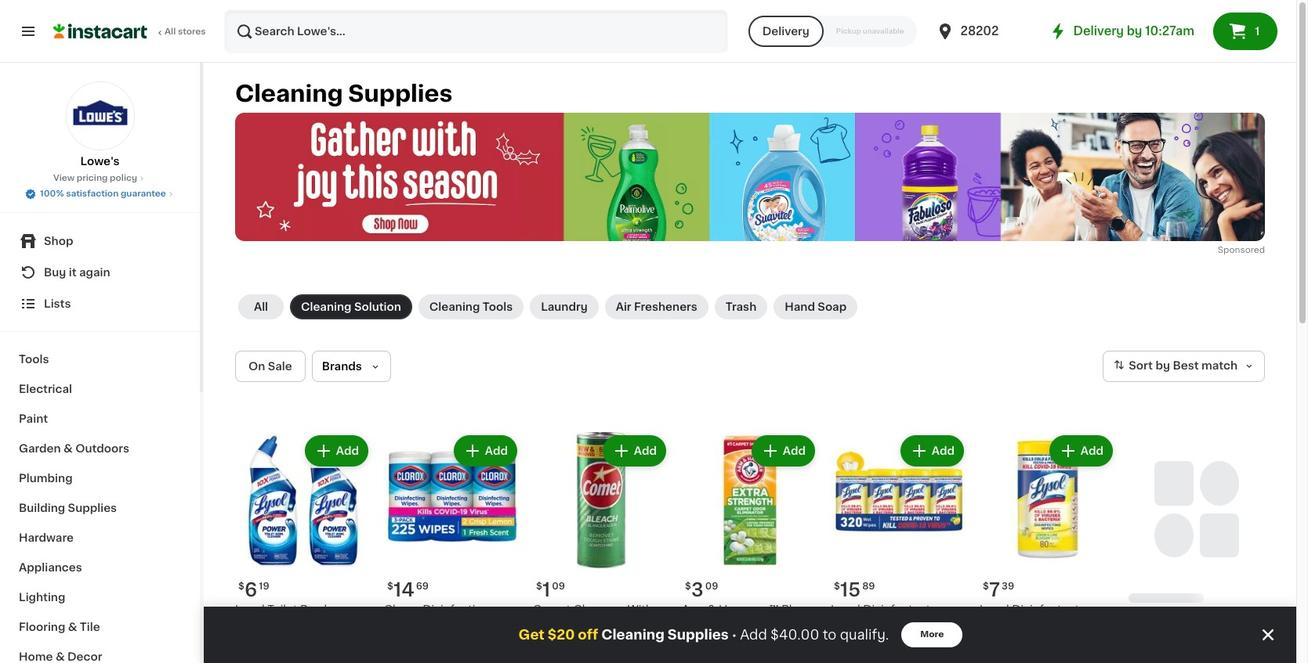 Task type: vqa. For each thing, say whether or not it's contained in the screenshot.
'2' within Merrick Black Hangers Black • 2 options
no



Task type: describe. For each thing, give the bounding box(es) containing it.
multi- inside lysol disinfectant, multi-surface antibacterial cleaning wipes, lemon & l
[[980, 621, 1012, 632]]

add button for 7
[[1051, 438, 1112, 466]]

lists
[[44, 299, 71, 310]]

all for all
[[254, 302, 268, 313]]

outdoors
[[75, 444, 129, 455]]

surface inside lysol disinfectant, multi-surface antibacterial cleaning wipes, lemon & l
[[1012, 621, 1055, 632]]

satisfaction
[[66, 190, 119, 198]]

14
[[393, 582, 415, 600]]

all for all stores
[[165, 27, 176, 36]]

laundry link
[[530, 295, 599, 320]]

brands button
[[312, 351, 391, 383]]

add for 3
[[783, 446, 806, 457]]

$ for 14
[[387, 583, 393, 592]]

supplies for building supplies
[[68, 503, 117, 514]]

delivery by 10:27am
[[1074, 25, 1195, 37]]

09 for 1
[[552, 583, 565, 592]]

multi- inside "lysol disinfectant wipes multi-surface antibacterial cleaning lemon & lime blossom"
[[868, 621, 900, 632]]

fighters
[[766, 621, 812, 632]]

building supplies link
[[9, 494, 190, 524]]

pack
[[434, 621, 461, 632]]

add for 1
[[634, 446, 657, 457]]

1 vertical spatial dish
[[1129, 637, 1154, 648]]

carpet
[[682, 637, 720, 648]]

air
[[616, 302, 631, 313]]

0 vertical spatial 3
[[691, 582, 704, 600]]

odor
[[723, 637, 751, 648]]

$ for 15
[[834, 583, 840, 592]]

and
[[287, 637, 308, 648]]

7 for $ 7 dawn platinum powerwash dish spray, dish soap, fresh scent
[[1138, 582, 1149, 600]]

& for home
[[56, 652, 65, 663]]

lowe's
[[80, 156, 120, 167]]

blossom
[[913, 652, 961, 663]]

view pricing policy link
[[53, 172, 147, 185]]

soap
[[818, 302, 847, 313]]

$ 3 09
[[685, 582, 718, 600]]

flooring
[[19, 622, 65, 633]]

building supplies
[[19, 503, 117, 514]]

lists link
[[9, 288, 190, 320]]

best
[[1173, 361, 1199, 372]]

home
[[19, 652, 53, 663]]

all stores
[[165, 27, 206, 36]]

powerwash
[[1129, 621, 1192, 632]]

shop
[[44, 236, 73, 247]]

guarantee
[[121, 190, 166, 198]]

decor
[[67, 652, 102, 663]]

lowe's logo image
[[65, 82, 134, 151]]

21
[[533, 652, 545, 663]]

clorox
[[384, 605, 420, 616]]

Search field
[[226, 11, 726, 52]]

on sale button
[[235, 351, 306, 383]]

0 vertical spatial dish
[[1195, 621, 1219, 632]]

cleanser,
[[573, 605, 625, 616]]

$ for 1
[[536, 583, 542, 592]]

lysol disinfectant, multi-surface antibacterial cleaning wipes, lemon & l
[[980, 605, 1102, 664]]

gel,
[[281, 621, 303, 632]]

100% satisfaction guarantee
[[40, 190, 166, 198]]

(164)
[[591, 637, 619, 648]]

39
[[1002, 583, 1014, 592]]

lysol for 6
[[235, 605, 265, 616]]

hand soap
[[785, 302, 847, 313]]

paint
[[19, 414, 48, 425]]

lime
[[883, 652, 910, 663]]

get
[[519, 629, 545, 642]]

add for 7
[[1081, 446, 1104, 457]]

all stores link
[[53, 9, 207, 53]]

$40.00
[[771, 629, 819, 642]]

to
[[823, 629, 837, 642]]

hand
[[785, 302, 815, 313]]

cleaner
[[235, 621, 278, 632]]

clorox disinfecting wipes, 3 pack
[[384, 605, 489, 632]]

cleaning inside 'link'
[[429, 302, 480, 313]]

lysol for 15
[[831, 605, 860, 616]]

home & decor
[[19, 652, 102, 663]]

plumbing link
[[9, 464, 190, 494]]

dawn
[[1129, 605, 1160, 616]]

tile
[[80, 622, 100, 633]]

garden & outdoors
[[19, 444, 129, 455]]

qualify.
[[840, 629, 889, 642]]

add button for 6
[[306, 438, 367, 466]]

$ 7 dawn platinum powerwash dish spray, dish soap, fresh scent
[[1129, 582, 1257, 648]]

platinum
[[1163, 605, 1211, 616]]

shop link
[[9, 226, 190, 257]]

air fresheners
[[616, 302, 698, 313]]

lysol for 7
[[980, 605, 1009, 616]]

69
[[416, 583, 429, 592]]

1 inside "button"
[[1255, 26, 1260, 37]]

wipes, inside lysol disinfectant, multi-surface antibacterial cleaning wipes, lemon & l
[[980, 652, 1017, 663]]

get $20 off cleaning supplies • add $40.00 to qualify.
[[519, 629, 889, 642]]

disinfectant,
[[1012, 605, 1083, 616]]

paint link
[[9, 404, 190, 434]]

product group containing 14
[[384, 433, 520, 664]]

again
[[79, 267, 110, 278]]

™
[[769, 605, 779, 616]]

tools inside 'link'
[[483, 302, 513, 313]]

product group containing 15
[[831, 433, 967, 664]]

disinfecting,
[[235, 652, 305, 663]]

fresh
[[1190, 637, 1221, 648]]

hardware link
[[9, 524, 190, 553]]

lysol disinfectant wipes multi-surface antibacterial cleaning lemon & lime blossom
[[831, 605, 961, 663]]

solution
[[354, 302, 401, 313]]

by for sort
[[1156, 361, 1170, 372]]

fresheners
[[634, 302, 698, 313]]

delivery button
[[748, 16, 824, 47]]

15
[[840, 582, 861, 600]]

trash
[[726, 302, 757, 313]]

$ for 7
[[983, 583, 989, 592]]

for
[[305, 621, 323, 632]]



Task type: locate. For each thing, give the bounding box(es) containing it.
appliances
[[19, 563, 82, 574]]

1 horizontal spatial dish
[[1195, 621, 1219, 632]]

cleaning inside the get $20 off cleaning supplies • add $40.00 to qualify.
[[601, 629, 665, 642]]

cleaning inside "lysol disinfectant wipes multi-surface antibacterial cleaning lemon & lime blossom"
[[904, 637, 953, 648]]

product group containing 6
[[235, 433, 372, 664]]

lysol up wipes
[[831, 605, 860, 616]]

appliances link
[[9, 553, 190, 583]]

0 vertical spatial 1
[[1255, 26, 1260, 37]]

add button for 3
[[753, 438, 814, 466]]

1 vertical spatial all
[[254, 302, 268, 313]]

1 vertical spatial by
[[1156, 361, 1170, 372]]

1 horizontal spatial 09
[[705, 583, 718, 592]]

cleaning tools link
[[418, 295, 524, 320]]

brands
[[322, 362, 362, 373]]

2 multi- from the left
[[980, 621, 1012, 632]]

buy it again link
[[9, 257, 190, 288]]

match
[[1202, 361, 1238, 372]]

sort
[[1129, 361, 1153, 372]]

$ inside $ 15 89
[[834, 583, 840, 592]]

antibacterial
[[831, 637, 901, 648], [980, 637, 1050, 648]]

$ inside $ 6 19
[[238, 583, 244, 592]]

$20
[[548, 629, 575, 642]]

add inside the get $20 off cleaning supplies • add $40.00 to qualify.
[[740, 629, 767, 642]]

surface inside "lysol disinfectant wipes multi-surface antibacterial cleaning lemon & lime blossom"
[[900, 621, 943, 632]]

disinfectant
[[863, 605, 931, 616]]

09 inside $ 3 09
[[705, 583, 718, 592]]

oxiclean™
[[682, 621, 740, 632]]

delivery by 10:27am link
[[1048, 22, 1195, 41]]

product group containing 3
[[682, 433, 818, 664]]

add for 14
[[485, 446, 508, 457]]

antibacterial inside "lysol disinfectant wipes multi-surface antibacterial cleaning lemon & lime blossom"
[[831, 637, 901, 648]]

add for 15
[[932, 446, 955, 457]]

& down disinfectant,
[[1060, 652, 1069, 663]]

multi- down the $ 7 39
[[980, 621, 1012, 632]]

1 vertical spatial 1
[[542, 582, 550, 600]]

laundry
[[541, 302, 588, 313]]

6 $ from the left
[[983, 583, 989, 592]]

multi- down disinfectant
[[868, 621, 900, 632]]

•
[[732, 629, 737, 642]]

add button for 14
[[455, 438, 516, 466]]

0 horizontal spatial surface
[[900, 621, 943, 632]]

lemon for 15
[[831, 652, 869, 663]]

$ up arm
[[685, 583, 691, 592]]

wipes
[[831, 621, 865, 632]]

$ inside $ 7 dawn platinum powerwash dish spray, dish soap, fresh scent
[[1132, 583, 1138, 592]]

flooring & tile
[[19, 622, 100, 633]]

3 $ from the left
[[536, 583, 542, 592]]

lysol inside "lysol disinfectant wipes multi-surface antibacterial cleaning lemon & lime blossom"
[[831, 605, 860, 616]]

7 left the '39'
[[989, 582, 1000, 600]]

2 vertical spatial supplies
[[668, 629, 729, 642]]

2 antibacterial from the left
[[980, 637, 1050, 648]]

surface
[[900, 621, 943, 632], [1012, 621, 1055, 632]]

spray,
[[1222, 621, 1257, 632]]

2 09 from the left
[[705, 583, 718, 592]]

$ inside the $ 7 39
[[983, 583, 989, 592]]

0 horizontal spatial lysol
[[235, 605, 265, 616]]

policy
[[110, 174, 137, 183]]

instacart logo image
[[53, 22, 147, 41]]

wipes, down "clorox"
[[384, 621, 421, 632]]

09 for 3
[[705, 583, 718, 592]]

1 antibacterial from the left
[[831, 637, 901, 648]]

1 vertical spatial 3
[[424, 621, 431, 632]]

0 horizontal spatial multi-
[[868, 621, 900, 632]]

0 vertical spatial supplies
[[348, 82, 453, 105]]

antibacterial down disinfectant,
[[980, 637, 1050, 648]]

product group containing 1
[[533, 433, 669, 664]]

2 product group from the left
[[384, 433, 520, 664]]

$ inside $ 1 09
[[536, 583, 542, 592]]

cleaning
[[235, 82, 343, 105], [301, 302, 352, 313], [429, 302, 480, 313], [601, 629, 665, 642], [235, 637, 284, 648], [904, 637, 953, 648], [1053, 637, 1102, 648]]

& right garden
[[64, 444, 73, 455]]

plus
[[782, 605, 805, 616]]

$ 7 39
[[983, 582, 1014, 600]]

6
[[244, 582, 257, 600]]

2 7 from the left
[[1138, 582, 1149, 600]]

spo
[[1218, 246, 1235, 255]]

comet
[[533, 605, 571, 616]]

0 horizontal spatial 7
[[989, 582, 1000, 600]]

7 up dawn
[[1138, 582, 1149, 600]]

all inside cleaning supplies main content
[[254, 302, 268, 313]]

$ left 89
[[834, 583, 840, 592]]

strength
[[713, 652, 761, 663]]

5 add button from the left
[[902, 438, 963, 466]]

0 horizontal spatial 09
[[552, 583, 565, 592]]

more
[[920, 631, 944, 640]]

add button for 1
[[604, 438, 665, 466]]

2 horizontal spatial supplies
[[668, 629, 729, 642]]

28202 button
[[936, 9, 1030, 53]]

100%
[[40, 190, 64, 198]]

home & decor link
[[9, 643, 190, 664]]

delivery for delivery by 10:27am
[[1074, 25, 1124, 37]]

product group
[[235, 433, 372, 664], [384, 433, 520, 664], [533, 433, 669, 664], [682, 433, 818, 664], [831, 433, 967, 664], [980, 433, 1116, 664], [1129, 433, 1265, 664]]

28202
[[961, 25, 999, 37]]

1 lemon from the left
[[831, 652, 869, 663]]

0 vertical spatial wipes,
[[384, 621, 421, 632]]

0 vertical spatial all
[[165, 27, 176, 36]]

4 $ from the left
[[685, 583, 691, 592]]

cleaning supplies main content
[[204, 63, 1297, 664]]

1 horizontal spatial antibacterial
[[980, 637, 1050, 648]]

service type group
[[748, 16, 917, 47]]

100% satisfaction guarantee button
[[24, 185, 175, 201]]

0 horizontal spatial 3
[[424, 621, 431, 632]]

by
[[1127, 25, 1142, 37], [1156, 361, 1170, 372]]

off
[[578, 629, 598, 642]]

0 horizontal spatial lemon
[[831, 652, 869, 663]]

$ for 3
[[685, 583, 691, 592]]

on
[[248, 362, 265, 373]]

2 surface from the left
[[1012, 621, 1055, 632]]

2 lysol from the left
[[831, 605, 860, 616]]

cleaning solution link
[[290, 295, 412, 320]]

by right "sort"
[[1156, 361, 1170, 372]]

• sponsored: gather with joy this season. shop now. image
[[235, 113, 1265, 242]]

cleaning tools
[[429, 302, 513, 313]]

wipes, inside 'clorox disinfecting wipes, 3 pack'
[[384, 621, 421, 632]]

add button for 15
[[902, 438, 963, 466]]

tools link
[[9, 345, 190, 375]]

$ 14 69
[[387, 582, 429, 600]]

tools left laundry link
[[483, 302, 513, 313]]

$
[[238, 583, 244, 592], [387, 583, 393, 592], [536, 583, 542, 592], [685, 583, 691, 592], [834, 583, 840, 592], [983, 583, 989, 592], [1132, 583, 1138, 592]]

1 09 from the left
[[552, 583, 565, 592]]

0 horizontal spatial all
[[165, 27, 176, 36]]

& inside lysol disinfectant, multi-surface antibacterial cleaning wipes, lemon & l
[[1060, 652, 1069, 663]]

7 for $ 7 39
[[989, 582, 1000, 600]]

6 add button from the left
[[1051, 438, 1112, 466]]

1 7 from the left
[[989, 582, 1000, 600]]

Best match Sort by field
[[1103, 351, 1265, 383]]

None search field
[[224, 9, 728, 53]]

multi-
[[868, 621, 900, 632], [980, 621, 1012, 632]]

wipes, right blossom
[[980, 652, 1017, 663]]

2 horizontal spatial lysol
[[980, 605, 1009, 616]]

lowe's link
[[65, 82, 134, 169]]

lysol inside lysol toilet bowl cleaner gel, for cleaning and disinfecting, st
[[235, 605, 265, 616]]

lemon down qualify.
[[831, 652, 869, 663]]

eliminator,
[[754, 637, 811, 648]]

1 horizontal spatial wipes,
[[980, 652, 1017, 663]]

by for delivery
[[1127, 25, 1142, 37]]

0 horizontal spatial 1
[[542, 582, 550, 600]]

0 horizontal spatial tools
[[19, 354, 49, 365]]

soap,
[[1156, 637, 1187, 648]]

tools
[[483, 302, 513, 313], [19, 354, 49, 365]]

09
[[552, 583, 565, 592], [705, 583, 718, 592]]

1 inside product "group"
[[542, 582, 550, 600]]

09 up comet
[[552, 583, 565, 592]]

6 product group from the left
[[980, 433, 1116, 664]]

building
[[19, 503, 65, 514]]

1 add button from the left
[[306, 438, 367, 466]]

lemon
[[831, 652, 869, 663], [1020, 652, 1058, 663]]

0 horizontal spatial by
[[1127, 25, 1142, 37]]

all
[[165, 27, 176, 36], [254, 302, 268, 313]]

1 horizontal spatial 7
[[1138, 582, 1149, 600]]

5 product group from the left
[[831, 433, 967, 664]]

lysol inside lysol disinfectant, multi-surface antibacterial cleaning wipes, lemon & l
[[980, 605, 1009, 616]]

7 product group from the left
[[1129, 433, 1265, 664]]

sale
[[268, 362, 292, 373]]

1 surface from the left
[[900, 621, 943, 632]]

tools up electrical
[[19, 354, 49, 365]]

3 add button from the left
[[604, 438, 665, 466]]

lemon inside lysol disinfectant, multi-surface antibacterial cleaning wipes, lemon & l
[[1020, 652, 1058, 663]]

comet cleanser, with bleach
[[533, 605, 653, 632]]

1 button
[[1213, 13, 1278, 50]]

$ left 19
[[238, 583, 244, 592]]

$ left the '39'
[[983, 583, 989, 592]]

0 horizontal spatial dish
[[1129, 637, 1154, 648]]

0 horizontal spatial supplies
[[68, 503, 117, 514]]

treatment tracker modal dialog
[[204, 607, 1297, 664]]

lemon inside "lysol disinfectant wipes multi-surface antibacterial cleaning lemon & lime blossom"
[[831, 652, 869, 663]]

$ inside $ 3 09
[[685, 583, 691, 592]]

on sale
[[248, 362, 292, 373]]

dish down the powerwash on the bottom right of page
[[1129, 637, 1154, 648]]

antibacterial inside lysol disinfectant, multi-surface antibacterial cleaning wipes, lemon & l
[[980, 637, 1050, 648]]

$ for 6
[[238, 583, 244, 592]]

garden
[[19, 444, 61, 455]]

by left 10:27am
[[1127, 25, 1142, 37]]

delivery for delivery
[[762, 26, 810, 37]]

1 horizontal spatial by
[[1156, 361, 1170, 372]]

lysol up cleaner
[[235, 605, 265, 616]]

supplies inside the get $20 off cleaning supplies • add $40.00 to qualify.
[[668, 629, 729, 642]]

1 $ from the left
[[238, 583, 244, 592]]

lighting
[[19, 593, 65, 604]]

all up on at the left of the page
[[254, 302, 268, 313]]

0 horizontal spatial antibacterial
[[831, 637, 901, 648]]

0 horizontal spatial wipes,
[[384, 621, 421, 632]]

7 $ from the left
[[1132, 583, 1138, 592]]

3 inside 'clorox disinfecting wipes, 3 pack'
[[424, 621, 431, 632]]

cleaning inside lysol disinfectant, multi-surface antibacterial cleaning wipes, lemon & l
[[1053, 637, 1102, 648]]

1 vertical spatial wipes,
[[980, 652, 1017, 663]]

lemon for 7
[[1020, 652, 1058, 663]]

extra
[[682, 652, 710, 663]]

1 horizontal spatial supplies
[[348, 82, 453, 105]]

& left tile
[[68, 622, 77, 633]]

1 product group from the left
[[235, 433, 372, 664]]

1 horizontal spatial 3
[[691, 582, 704, 600]]

1 horizontal spatial 1
[[1255, 26, 1260, 37]]

air fresheners link
[[605, 295, 708, 320]]

cleaning inside lysol toilet bowl cleaner gel, for cleaning and disinfecting, st
[[235, 637, 284, 648]]

supplies for cleaning supplies
[[348, 82, 453, 105]]

lysol down the $ 7 39
[[980, 605, 1009, 616]]

1 vertical spatial tools
[[19, 354, 49, 365]]

& right home
[[56, 652, 65, 663]]

add
[[336, 446, 359, 457], [485, 446, 508, 457], [634, 446, 657, 457], [783, 446, 806, 457], [932, 446, 955, 457], [1081, 446, 1104, 457], [740, 629, 767, 642]]

$ up comet
[[536, 583, 542, 592]]

1 multi- from the left
[[868, 621, 900, 632]]

& for flooring
[[68, 622, 77, 633]]

3 lysol from the left
[[980, 605, 1009, 616]]

1 horizontal spatial delivery
[[1074, 25, 1124, 37]]

1 horizontal spatial lysol
[[831, 605, 860, 616]]

3 product group from the left
[[533, 433, 669, 664]]

4 product group from the left
[[682, 433, 818, 664]]

7 inside $ 7 dawn platinum powerwash dish spray, dish soap, fresh scent
[[1138, 582, 1149, 600]]

delivery inside button
[[762, 26, 810, 37]]

$ up "clorox"
[[387, 583, 393, 592]]

& inside arm & hammer ™ plus oxiclean™ dirt fighters carpet odor eliminator, extra strength
[[707, 605, 716, 616]]

wipes,
[[384, 621, 421, 632], [980, 652, 1017, 663]]

$ 6 19
[[238, 582, 269, 600]]

& for garden
[[64, 444, 73, 455]]

1 horizontal spatial all
[[254, 302, 268, 313]]

lemon down disinfectant,
[[1020, 652, 1058, 663]]

delivery
[[1074, 25, 1124, 37], [762, 26, 810, 37]]

bowl
[[300, 605, 327, 616]]

scent
[[1223, 637, 1256, 648]]

surface down disinfectant,
[[1012, 621, 1055, 632]]

3 left pack on the left
[[424, 621, 431, 632]]

supplies
[[348, 82, 453, 105], [68, 503, 117, 514], [668, 629, 729, 642]]

1 horizontal spatial multi-
[[980, 621, 1012, 632]]

& up "oxiclean™"
[[707, 605, 716, 616]]

& for arm
[[707, 605, 716, 616]]

1 horizontal spatial surface
[[1012, 621, 1055, 632]]

0 vertical spatial tools
[[483, 302, 513, 313]]

09 inside $ 1 09
[[552, 583, 565, 592]]

09 up "oxiclean™"
[[705, 583, 718, 592]]

1 vertical spatial supplies
[[68, 503, 117, 514]]

oz
[[548, 652, 561, 663]]

cleaning supplies
[[235, 82, 453, 105]]

view
[[53, 174, 75, 183]]

antibacterial down wipes
[[831, 637, 901, 648]]

2 lemon from the left
[[1020, 652, 1058, 663]]

1 horizontal spatial lemon
[[1020, 652, 1058, 663]]

all left "stores"
[[165, 27, 176, 36]]

dish up fresh on the bottom right of page
[[1195, 621, 1219, 632]]

bleach
[[533, 621, 571, 632]]

5 $ from the left
[[834, 583, 840, 592]]

add for 6
[[336, 446, 359, 457]]

0 horizontal spatial delivery
[[762, 26, 810, 37]]

surface down disinfectant
[[900, 621, 943, 632]]

0 vertical spatial by
[[1127, 25, 1142, 37]]

electrical link
[[9, 375, 190, 404]]

1 horizontal spatial tools
[[483, 302, 513, 313]]

$ up dawn
[[1132, 583, 1138, 592]]

3 up arm
[[691, 582, 704, 600]]

1 lysol from the left
[[235, 605, 265, 616]]

& inside "lysol disinfectant wipes multi-surface antibacterial cleaning lemon & lime blossom"
[[872, 652, 880, 663]]

4 add button from the left
[[753, 438, 814, 466]]

& left the lime
[[872, 652, 880, 663]]

hardware
[[19, 533, 74, 544]]

by inside field
[[1156, 361, 1170, 372]]

2 add button from the left
[[455, 438, 516, 466]]

buy
[[44, 267, 66, 278]]

toilet
[[267, 605, 297, 616]]

plumbing
[[19, 473, 73, 484]]

2 $ from the left
[[387, 583, 393, 592]]

garden & outdoors link
[[9, 434, 190, 464]]

$ inside $ 14 69
[[387, 583, 393, 592]]



